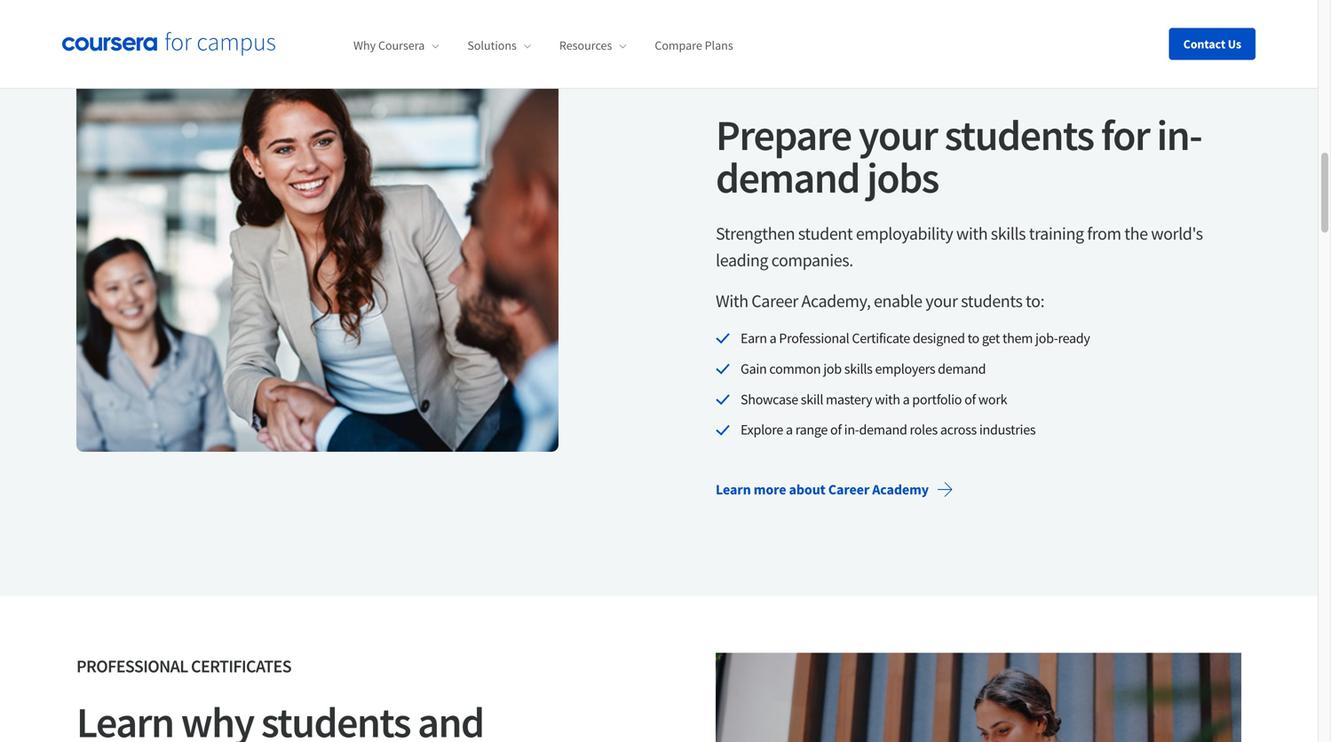 Task type: vqa. For each thing, say whether or not it's contained in the screenshot.
What can I do with my certificates once I've earned them?
no



Task type: describe. For each thing, give the bounding box(es) containing it.
student
[[799, 223, 853, 245]]

employers
[[876, 360, 936, 378]]

gain common job skills employers demand
[[741, 360, 986, 378]]

showcase skill mastery with a portfolio of work
[[741, 391, 1008, 409]]

job
[[824, 360, 842, 378]]

a for professional
[[770, 330, 777, 347]]

academy,
[[802, 290, 871, 312]]

with career academy, enable your students to:
[[716, 290, 1045, 312]]

showcase
[[741, 391, 799, 409]]

certificate
[[852, 330, 911, 347]]

students inside prepare your students for in- demand jobs
[[945, 108, 1094, 162]]

resources
[[560, 38, 613, 54]]

enable
[[874, 290, 923, 312]]

resources link
[[560, 38, 627, 54]]

explore
[[741, 421, 784, 439]]

coursera
[[378, 38, 425, 54]]

why coursera
[[354, 38, 425, 54]]

demand for jobs
[[716, 151, 860, 204]]

demand for roles
[[860, 421, 908, 439]]

them
[[1003, 330, 1033, 347]]

0 horizontal spatial skills
[[845, 360, 873, 378]]

in- for of
[[845, 421, 860, 439]]

earn
[[741, 330, 767, 347]]

work
[[979, 391, 1008, 409]]

explore a range of in-demand roles across industries
[[741, 421, 1036, 439]]

for
[[1102, 108, 1150, 162]]

jobs
[[867, 151, 939, 204]]

your inside prepare your students for in- demand jobs
[[859, 108, 938, 162]]

2 vertical spatial career
[[829, 481, 870, 499]]

training
[[1030, 223, 1085, 245]]

compare
[[655, 38, 703, 54]]

1 vertical spatial demand
[[938, 360, 986, 378]]

employability
[[856, 223, 954, 245]]

a for range
[[786, 421, 793, 439]]

in- for for
[[1157, 108, 1202, 162]]

to
[[968, 330, 980, 347]]

1 vertical spatial professional
[[76, 656, 188, 678]]

1 vertical spatial your
[[926, 290, 958, 312]]

us
[[1229, 36, 1242, 52]]

designed
[[913, 330, 966, 347]]

gain
[[741, 360, 767, 378]]

0 vertical spatial professional
[[779, 330, 850, 347]]

learn more about career academy link
[[702, 469, 968, 511]]

contact us button
[[1170, 28, 1256, 60]]

mastery
[[826, 391, 873, 409]]



Task type: locate. For each thing, give the bounding box(es) containing it.
a down employers
[[903, 391, 910, 409]]

coursera for campus image
[[62, 32, 275, 56]]

c4c career academy image
[[76, 66, 559, 452]]

skills
[[991, 223, 1026, 245], [845, 360, 873, 378]]

career academy
[[716, 68, 845, 90]]

why
[[354, 38, 376, 54]]

compare plans link
[[655, 38, 734, 54]]

0 horizontal spatial of
[[831, 421, 842, 439]]

across
[[941, 421, 977, 439]]

contact us
[[1184, 36, 1242, 52]]

1 vertical spatial skills
[[845, 360, 873, 378]]

1 vertical spatial in-
[[845, 421, 860, 439]]

roles
[[910, 421, 938, 439]]

students
[[945, 108, 1094, 162], [961, 290, 1023, 312]]

2 horizontal spatial a
[[903, 391, 910, 409]]

more
[[754, 481, 787, 499]]

skills inside "strengthen student employability with skills training from the world's leading companies."
[[991, 223, 1026, 245]]

plans
[[705, 38, 734, 54]]

learn
[[716, 481, 751, 499]]

with for a
[[875, 391, 901, 409]]

of right range
[[831, 421, 842, 439]]

0 horizontal spatial academy
[[776, 68, 845, 90]]

range
[[796, 421, 828, 439]]

skills right the job
[[845, 360, 873, 378]]

0 vertical spatial of
[[965, 391, 976, 409]]

skill
[[801, 391, 824, 409]]

1 horizontal spatial of
[[965, 391, 976, 409]]

0 vertical spatial with
[[957, 223, 988, 245]]

1 vertical spatial with
[[875, 391, 901, 409]]

in-
[[1157, 108, 1202, 162], [845, 421, 860, 439]]

portfolio
[[913, 391, 962, 409]]

prepare
[[716, 108, 852, 162]]

prepare your students for in- demand jobs
[[716, 108, 1202, 204]]

about
[[789, 481, 826, 499]]

professional certificates
[[76, 656, 291, 678]]

to:
[[1026, 290, 1045, 312]]

contact
[[1184, 36, 1226, 52]]

compare plans
[[655, 38, 734, 54]]

your
[[859, 108, 938, 162], [926, 290, 958, 312]]

of
[[965, 391, 976, 409], [831, 421, 842, 439]]

job-
[[1036, 330, 1059, 347]]

0 vertical spatial in-
[[1157, 108, 1202, 162]]

career right with
[[752, 290, 799, 312]]

0 horizontal spatial in-
[[845, 421, 860, 439]]

career right about
[[829, 481, 870, 499]]

demand up strengthen
[[716, 151, 860, 204]]

a left range
[[786, 421, 793, 439]]

0 horizontal spatial professional
[[76, 656, 188, 678]]

0 horizontal spatial with
[[875, 391, 901, 409]]

career down the plans on the top right of page
[[716, 68, 773, 90]]

strengthen student employability with skills training from the world's leading companies.
[[716, 223, 1204, 271]]

demand down showcase skill mastery with a portfolio of work
[[860, 421, 908, 439]]

with right employability
[[957, 223, 988, 245]]

1 horizontal spatial with
[[957, 223, 988, 245]]

1 vertical spatial a
[[903, 391, 910, 409]]

0 vertical spatial skills
[[991, 223, 1026, 245]]

leading
[[716, 249, 769, 271]]

1 horizontal spatial academy
[[873, 481, 929, 499]]

skills left the training
[[991, 223, 1026, 245]]

with
[[957, 223, 988, 245], [875, 391, 901, 409]]

in- down mastery
[[845, 421, 860, 439]]

strengthen
[[716, 223, 795, 245]]

earn a professional certificate designed to get them job-ready
[[741, 330, 1091, 347]]

the
[[1125, 223, 1149, 245]]

industries
[[980, 421, 1036, 439]]

1 horizontal spatial a
[[786, 421, 793, 439]]

world's
[[1152, 223, 1204, 245]]

1 vertical spatial students
[[961, 290, 1023, 312]]

with
[[716, 290, 749, 312]]

academy down explore a range of in-demand roles across industries
[[873, 481, 929, 499]]

with up explore a range of in-demand roles across industries
[[875, 391, 901, 409]]

certificates
[[191, 656, 291, 678]]

2 vertical spatial demand
[[860, 421, 908, 439]]

0 vertical spatial career
[[716, 68, 773, 90]]

0 vertical spatial demand
[[716, 151, 860, 204]]

0 vertical spatial academy
[[776, 68, 845, 90]]

career
[[716, 68, 773, 90], [752, 290, 799, 312], [829, 481, 870, 499]]

professional
[[779, 330, 850, 347], [76, 656, 188, 678]]

in- right the for
[[1157, 108, 1202, 162]]

demand down to
[[938, 360, 986, 378]]

common
[[770, 360, 821, 378]]

academy
[[776, 68, 845, 90], [873, 481, 929, 499]]

1 vertical spatial academy
[[873, 481, 929, 499]]

1 vertical spatial career
[[752, 290, 799, 312]]

solutions link
[[468, 38, 531, 54]]

from
[[1088, 223, 1122, 245]]

demand inside prepare your students for in- demand jobs
[[716, 151, 860, 204]]

with inside "strengthen student employability with skills training from the world's leading companies."
[[957, 223, 988, 245]]

0 vertical spatial your
[[859, 108, 938, 162]]

a
[[770, 330, 777, 347], [903, 391, 910, 409], [786, 421, 793, 439]]

learn more about career academy
[[716, 481, 929, 499]]

get
[[983, 330, 1001, 347]]

0 horizontal spatial a
[[770, 330, 777, 347]]

micro-credentials video thumb image
[[716, 654, 1242, 743]]

1 horizontal spatial professional
[[779, 330, 850, 347]]

demand
[[716, 151, 860, 204], [938, 360, 986, 378], [860, 421, 908, 439]]

solutions
[[468, 38, 517, 54]]

2 vertical spatial a
[[786, 421, 793, 439]]

1 vertical spatial of
[[831, 421, 842, 439]]

companies.
[[772, 249, 854, 271]]

of left work
[[965, 391, 976, 409]]

1 horizontal spatial skills
[[991, 223, 1026, 245]]

ready
[[1059, 330, 1091, 347]]

in- inside prepare your students for in- demand jobs
[[1157, 108, 1202, 162]]

0 vertical spatial students
[[945, 108, 1094, 162]]

0 vertical spatial a
[[770, 330, 777, 347]]

why coursera link
[[354, 38, 439, 54]]

a right earn
[[770, 330, 777, 347]]

1 horizontal spatial in-
[[1157, 108, 1202, 162]]

academy up prepare
[[776, 68, 845, 90]]

with for skills
[[957, 223, 988, 245]]



